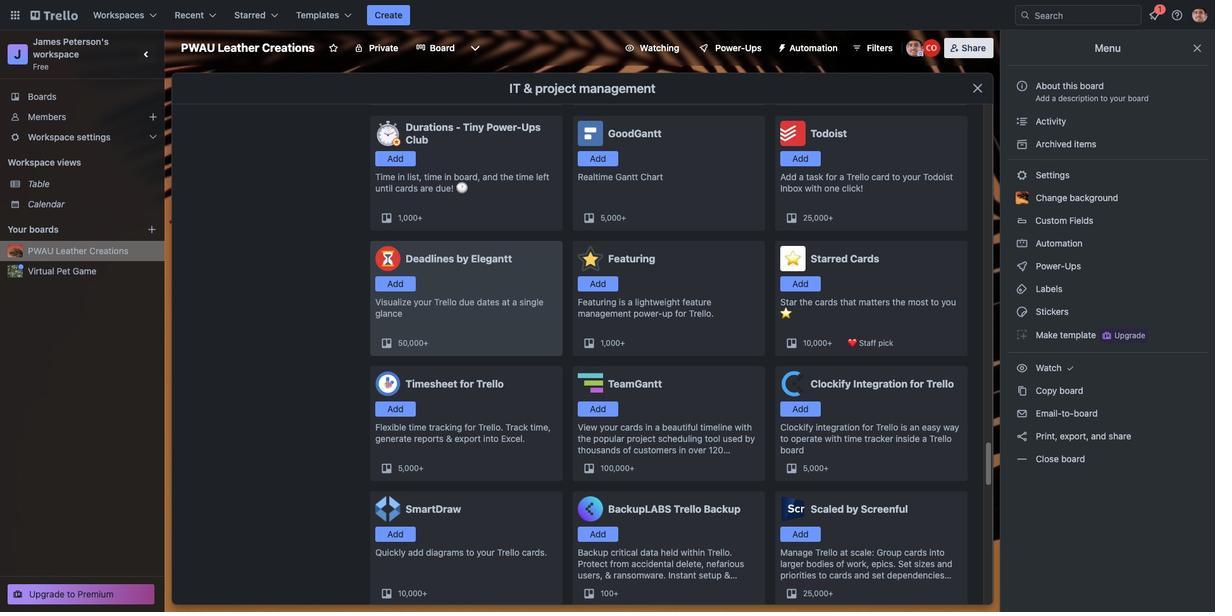 Task type: locate. For each thing, give the bounding box(es) containing it.
board up the to- on the right bottom of page
[[1060, 386, 1084, 396]]

elegantt
[[471, 253, 512, 265]]

automation inside automation link
[[1034, 238, 1083, 249]]

0 horizontal spatial 10,000
[[398, 589, 423, 599]]

inbox
[[781, 183, 803, 194]]

starred left cards
[[811, 253, 848, 265]]

scheduling
[[658, 434, 703, 444]]

0 horizontal spatial is
[[619, 297, 626, 308]]

1 horizontal spatial ups
[[745, 42, 762, 53]]

leather
[[218, 41, 259, 54], [56, 246, 87, 256]]

your right card
[[903, 172, 921, 182]]

0 vertical spatial into
[[484, 434, 499, 444]]

featuring for featuring
[[608, 253, 656, 265]]

2 vertical spatial with
[[825, 434, 842, 444]]

1 vertical spatial clockify
[[781, 422, 814, 433]]

views
[[57, 157, 81, 168]]

james peterson (jamespeterson93) image right the open information menu 'image'
[[1193, 8, 1208, 23]]

add up "view"
[[590, 404, 606, 415]]

5 sm image from the top
[[1016, 385, 1029, 398]]

7 sm image from the top
[[1016, 431, 1029, 443]]

sm image for email-to-board
[[1016, 408, 1029, 420]]

1 vertical spatial management
[[578, 308, 631, 319]]

trello down easy
[[930, 434, 952, 444]]

0 vertical spatial automation
[[790, 42, 838, 53]]

1 vertical spatial by
[[745, 434, 755, 444]]

at
[[502, 297, 510, 308], [840, 548, 848, 558]]

power-
[[716, 42, 745, 53], [487, 122, 522, 133], [1036, 261, 1065, 272]]

100,000 +
[[601, 464, 635, 474]]

automation left filters button
[[790, 42, 838, 53]]

1 horizontal spatial 5,000
[[601, 213, 622, 223]]

a inside about this board add a description to your board
[[1052, 94, 1057, 103]]

2 horizontal spatial with
[[825, 434, 842, 444]]

a left task
[[799, 172, 804, 182]]

trello up click!
[[847, 172, 870, 182]]

a inside visualize your trello due dates at a single glance
[[513, 297, 517, 308]]

1 horizontal spatial leather
[[218, 41, 259, 54]]

pwau down recent popup button
[[181, 41, 215, 54]]

0 vertical spatial 25,000 +
[[803, 213, 834, 223]]

+ down featuring is a lightweight feature management power-up for trello.
[[621, 339, 625, 348]]

by left 'elegantt'
[[457, 253, 469, 265]]

calendar
[[28, 199, 65, 210]]

5,000 down realtime gantt chart
[[601, 213, 622, 223]]

settings link
[[1009, 165, 1208, 186]]

with up used
[[735, 422, 752, 433]]

0 horizontal spatial upgrade
[[29, 589, 65, 600]]

click!
[[842, 183, 864, 194]]

them
[[818, 582, 839, 593]]

james peterson's workspace free
[[33, 36, 111, 72]]

goodgantt
[[608, 128, 662, 139]]

backup
[[704, 504, 741, 515], [578, 548, 609, 558]]

todoist inside add a task for a trello card to your todoist inbox with one click!
[[924, 172, 954, 182]]

1 horizontal spatial starred
[[811, 253, 848, 265]]

add button for clockify integration for trello
[[781, 402, 821, 417]]

workspace up table
[[8, 157, 55, 168]]

trello. up nefarious
[[708, 548, 733, 558]]

0 vertical spatial pwau
[[181, 41, 215, 54]]

sm image for print, export, and share
[[1016, 431, 1029, 443]]

leather down the your boards with 2 items element
[[56, 246, 87, 256]]

+ down the one
[[829, 213, 834, 223]]

1 vertical spatial at
[[840, 548, 848, 558]]

for inside flexible time tracking for trello. track time, generate reports & export into excel.
[[465, 422, 476, 433]]

james peterson (jamespeterson93) image
[[1193, 8, 1208, 23], [906, 39, 924, 57]]

1 horizontal spatial project
[[627, 434, 656, 444]]

list,
[[408, 172, 422, 182]]

time in list, time in board, and the time left until cards are due! 🕐
[[375, 172, 550, 194]]

sm image for automation
[[1016, 237, 1029, 250]]

activity link
[[1009, 111, 1208, 132]]

by for deadlines
[[457, 253, 469, 265]]

1 vertical spatial 25,000 +
[[803, 589, 834, 599]]

pwau leather creations down starred dropdown button
[[181, 41, 315, 54]]

0 vertical spatial 1,000 +
[[398, 213, 423, 223]]

board inside clockify integration for trello is an easy way to operate with time tracker inside a trello board
[[781, 445, 804, 456]]

add up operate
[[793, 404, 809, 415]]

0 vertical spatial leather
[[218, 41, 259, 54]]

sm image left labels
[[1016, 283, 1029, 296]]

add for featuring
[[590, 279, 606, 289]]

add button up time on the left top
[[375, 151, 416, 167]]

0 vertical spatial starred
[[234, 9, 266, 20]]

sm image inside automation link
[[1016, 237, 1029, 250]]

1 25,000 + from the top
[[803, 213, 834, 223]]

christina overa (christinaovera) image
[[923, 39, 941, 57]]

diagrams
[[426, 548, 464, 558]]

custom fields
[[1036, 215, 1094, 226]]

+ for scaled by screenful
[[829, 589, 834, 599]]

1 vertical spatial featuring
[[578, 297, 617, 308]]

for up the export
[[465, 422, 476, 433]]

watching button
[[617, 38, 687, 58]]

add button up 'manage'
[[781, 527, 821, 543]]

1 vertical spatial 1,000
[[601, 339, 621, 348]]

sm image for activity
[[1016, 115, 1029, 128]]

sm image inside power-ups link
[[1016, 260, 1029, 273]]

0 horizontal spatial by
[[457, 253, 469, 265]]

to right diagrams
[[466, 548, 474, 558]]

quickly
[[375, 548, 406, 558]]

by right the scaled in the right of the page
[[847, 504, 859, 515]]

1 horizontal spatial at
[[840, 548, 848, 558]]

1 vertical spatial with
[[735, 422, 752, 433]]

automation down custom fields
[[1034, 238, 1083, 249]]

0 vertical spatial power-
[[716, 42, 745, 53]]

realtime gantt chart
[[578, 172, 663, 182]]

5,000
[[601, 213, 622, 223], [398, 464, 419, 474], [803, 464, 824, 474]]

1 notification image
[[1147, 8, 1162, 23]]

add button for timesheet for trello
[[375, 402, 416, 417]]

sm image inside archived items link
[[1016, 138, 1029, 151]]

1 vertical spatial workspace
[[8, 157, 55, 168]]

creations up virtual pet game link
[[89, 246, 129, 256]]

2 horizontal spatial 5,000
[[803, 464, 824, 474]]

add button for backuplabs trello backup
[[578, 527, 619, 543]]

sm image for watch
[[1016, 362, 1029, 375]]

1 horizontal spatial into
[[930, 548, 945, 558]]

featuring left lightweight in the right of the page
[[578, 297, 617, 308]]

1,000 up teamgantt
[[601, 339, 621, 348]]

5,000 + for timesheet for trello
[[398, 464, 424, 474]]

held
[[661, 548, 679, 558]]

1 vertical spatial creations
[[89, 246, 129, 256]]

management left power-
[[578, 308, 631, 319]]

to left premium
[[67, 589, 75, 600]]

easy
[[922, 422, 941, 433]]

1 horizontal spatial creations
[[262, 41, 315, 54]]

trello. down 'feature' on the right of page
[[689, 308, 714, 319]]

8 sm image from the top
[[1016, 453, 1029, 466]]

add inside add a task for a trello card to your todoist inbox with one click!
[[781, 172, 797, 182]]

cards inside view your cards in a beautiful timeline with the popular project scheduling tool used by thousands of customers in over 120 countries.
[[621, 422, 643, 433]]

at inside visualize your trello due dates at a single glance
[[502, 297, 510, 308]]

in right "restore" on the bottom left
[[609, 582, 617, 593]]

project
[[536, 81, 576, 96], [627, 434, 656, 444]]

0 horizontal spatial 1,000
[[398, 213, 418, 223]]

into left excel.
[[484, 434, 499, 444]]

sm image inside close board link
[[1016, 453, 1029, 466]]

upgrade inside button
[[1115, 331, 1146, 341]]

activity
[[1034, 116, 1067, 127]]

sm image left activity
[[1016, 115, 1029, 128]]

0 horizontal spatial backup
[[578, 548, 609, 558]]

sm image up copy board
[[1065, 362, 1077, 375]]

pwau leather creations up game
[[28, 246, 129, 256]]

restore
[[578, 582, 607, 593]]

workspace inside dropdown button
[[28, 132, 74, 142]]

0 vertical spatial management
[[579, 81, 656, 96]]

add button for durations - tiny power-ups club
[[375, 151, 416, 167]]

add up protect
[[590, 529, 606, 540]]

5,000 + down generate
[[398, 464, 424, 474]]

featuring for featuring is a lightweight feature management power-up for trello.
[[578, 297, 617, 308]]

1 vertical spatial backup
[[578, 548, 609, 558]]

ransomware.
[[614, 570, 666, 581]]

25,000 down the one
[[803, 213, 829, 223]]

2 horizontal spatial by
[[847, 504, 859, 515]]

0 vertical spatial 10,000 +
[[803, 339, 833, 348]]

sm image for archived items
[[1016, 138, 1029, 151]]

add for starred cards
[[793, 279, 809, 289]]

5,000 for goodgantt
[[601, 213, 622, 223]]

1 horizontal spatial pwau
[[181, 41, 215, 54]]

sm image inside automation button
[[772, 38, 790, 56]]

& down nefarious
[[724, 570, 731, 581]]

james peterson (jamespeterson93) image right 'filters'
[[906, 39, 924, 57]]

0 horizontal spatial pwau
[[28, 246, 54, 256]]

the inside view your cards in a beautiful timeline with the popular project scheduling tool used by thousands of customers in over 120 countries.
[[578, 434, 591, 444]]

add for durations - tiny power-ups club
[[388, 153, 404, 164]]

sm image inside labels link
[[1016, 283, 1029, 296]]

1 horizontal spatial backup
[[704, 504, 741, 515]]

calendar link
[[28, 198, 157, 211]]

0 horizontal spatial james peterson (jamespeterson93) image
[[906, 39, 924, 57]]

ups inside button
[[745, 42, 762, 53]]

to
[[1101, 94, 1108, 103], [892, 172, 901, 182], [931, 297, 939, 308], [781, 434, 789, 444], [466, 548, 474, 558], [819, 570, 827, 581], [67, 589, 75, 600]]

1 horizontal spatial pwau leather creations
[[181, 41, 315, 54]]

project up customers
[[627, 434, 656, 444]]

1 sm image from the top
[[1016, 138, 1029, 151]]

project inside view your cards in a beautiful timeline with the popular project scheduling tool used by thousands of customers in over 120 countries.
[[627, 434, 656, 444]]

sm image for power-ups
[[1016, 260, 1029, 273]]

trello.
[[689, 308, 714, 319], [478, 422, 503, 433], [708, 548, 733, 558]]

sm image right power-ups button at right top
[[772, 38, 790, 56]]

1 25,000 from the top
[[803, 213, 829, 223]]

add button up "flexible"
[[375, 402, 416, 417]]

to down bodies
[[819, 570, 827, 581]]

3 sm image from the top
[[1016, 237, 1029, 250]]

0 horizontal spatial pwau leather creations
[[28, 246, 129, 256]]

way
[[944, 422, 960, 433]]

a inside clockify integration for trello is an easy way to operate with time tracker inside a trello board
[[923, 434, 927, 444]]

upgrade for upgrade
[[1115, 331, 1146, 341]]

clockify up integration
[[811, 379, 851, 390]]

❤️
[[848, 339, 857, 348]]

workspace settings
[[28, 132, 111, 142]]

25,000 down 'priorities'
[[803, 589, 829, 599]]

add button up protect
[[578, 527, 619, 543]]

0 vertical spatial project
[[536, 81, 576, 96]]

1 horizontal spatial of
[[837, 559, 845, 570]]

0 vertical spatial of
[[623, 445, 631, 456]]

2 vertical spatial ups
[[1065, 261, 1082, 272]]

0 horizontal spatial 5,000
[[398, 464, 419, 474]]

0 vertical spatial clockify
[[811, 379, 851, 390]]

into inside manage trello at scale: group cards into larger bodies of work, epics. set sizes and priorities to cards and set dependencies between them
[[930, 548, 945, 558]]

+ for durations - tiny power-ups club
[[418, 213, 423, 223]]

is inside featuring is a lightweight feature management power-up for trello.
[[619, 297, 626, 308]]

cards inside star the cards that matters the most to you ⭐️
[[815, 297, 838, 308]]

0 vertical spatial at
[[502, 297, 510, 308]]

trello. inside featuring is a lightweight feature management power-up for trello.
[[689, 308, 714, 319]]

for up the one
[[826, 172, 838, 182]]

0 vertical spatial upgrade
[[1115, 331, 1146, 341]]

1 vertical spatial of
[[837, 559, 845, 570]]

cards left that at the right
[[815, 297, 838, 308]]

0 vertical spatial with
[[805, 183, 822, 194]]

1 horizontal spatial 1,000 +
[[601, 339, 625, 348]]

table link
[[28, 178, 157, 191]]

beautiful
[[662, 422, 698, 433]]

0 horizontal spatial of
[[623, 445, 631, 456]]

starred inside dropdown button
[[234, 9, 266, 20]]

by for scaled
[[847, 504, 859, 515]]

power- inside durations - tiny power-ups club
[[487, 122, 522, 133]]

popular
[[594, 434, 625, 444]]

add up star
[[793, 279, 809, 289]]

management
[[579, 81, 656, 96], [578, 308, 631, 319]]

+ up the scaled in the right of the page
[[824, 464, 829, 474]]

templates button
[[289, 5, 360, 25]]

backuplabs trello backup
[[608, 504, 741, 515]]

0 vertical spatial 10,000
[[803, 339, 828, 348]]

1 vertical spatial todoist
[[924, 172, 954, 182]]

upgrade for upgrade to premium
[[29, 589, 65, 600]]

at up work,
[[840, 548, 848, 558]]

a inside featuring is a lightweight feature management power-up for trello.
[[628, 297, 633, 308]]

time up the "reports"
[[409, 422, 427, 433]]

0 vertical spatial ups
[[745, 42, 762, 53]]

pet
[[57, 266, 70, 277]]

this member is an admin of this board. image
[[918, 51, 924, 57]]

your boards with 2 items element
[[8, 222, 128, 237]]

1 horizontal spatial upgrade
[[1115, 331, 1146, 341]]

your up activity link
[[1110, 94, 1126, 103]]

0 vertical spatial trello.
[[689, 308, 714, 319]]

j link
[[8, 44, 28, 65]]

starred for starred cards
[[811, 253, 848, 265]]

with down task
[[805, 183, 822, 194]]

power-ups
[[716, 42, 762, 53], [1034, 261, 1084, 272]]

trello inside visualize your trello due dates at a single glance
[[434, 297, 457, 308]]

a left beautiful
[[655, 422, 660, 433]]

project right "it"
[[536, 81, 576, 96]]

0 horizontal spatial creations
[[89, 246, 129, 256]]

board up description
[[1081, 80, 1104, 91]]

add button up featuring is a lightweight feature management power-up for trello.
[[578, 277, 619, 292]]

and right board,
[[483, 172, 498, 182]]

of inside view your cards in a beautiful timeline with the popular project scheduling tool used by thousands of customers in over 120 countries.
[[623, 445, 631, 456]]

sm image for labels
[[1016, 283, 1029, 296]]

workspaces button
[[85, 5, 165, 25]]

1 horizontal spatial james peterson (jamespeterson93) image
[[1193, 8, 1208, 23]]

+ for backuplabs trello backup
[[614, 589, 619, 599]]

one
[[825, 183, 840, 194]]

add button up operate
[[781, 402, 821, 417]]

create button
[[367, 5, 410, 25]]

into
[[484, 434, 499, 444], [930, 548, 945, 558]]

sm image
[[1016, 138, 1029, 151], [1016, 169, 1029, 182], [1016, 237, 1029, 250], [1016, 260, 1029, 273], [1016, 385, 1029, 398], [1016, 408, 1029, 420], [1016, 431, 1029, 443], [1016, 453, 1029, 466]]

1 horizontal spatial 1,000
[[601, 339, 621, 348]]

board down operate
[[781, 445, 804, 456]]

0 horizontal spatial power-
[[487, 122, 522, 133]]

with inside add a task for a trello card to your todoist inbox with one click!
[[805, 183, 822, 194]]

print, export, and share
[[1034, 431, 1132, 442]]

add button for starred cards
[[781, 277, 821, 292]]

clockify inside clockify integration for trello is an easy way to operate with time tracker inside a trello board
[[781, 422, 814, 433]]

trello up bodies
[[816, 548, 838, 558]]

premium
[[78, 589, 114, 600]]

1 vertical spatial starred
[[811, 253, 848, 265]]

time,
[[531, 422, 551, 433]]

add
[[408, 548, 424, 558]]

0 horizontal spatial power-ups
[[716, 42, 762, 53]]

the left left
[[500, 172, 514, 182]]

featuring inside featuring is a lightweight feature management power-up for trello.
[[578, 297, 617, 308]]

virtual
[[28, 266, 54, 277]]

1,000 down list,
[[398, 213, 418, 223]]

due!
[[436, 183, 454, 194]]

backup inside backup critical data held within trello. protect from accidental delete, nefarious users, & ransomware. instant setup & restore in minutes.
[[578, 548, 609, 558]]

1 horizontal spatial with
[[805, 183, 822, 194]]

automation link
[[1009, 234, 1208, 254]]

close board link
[[1009, 450, 1208, 470]]

star or unstar board image
[[329, 43, 339, 53]]

trello. inside backup critical data held within trello. protect from accidental delete, nefarious users, & ransomware. instant setup & restore in minutes.
[[708, 548, 733, 558]]

0 horizontal spatial starred
[[234, 9, 266, 20]]

to left you
[[931, 297, 939, 308]]

to inside clockify integration for trello is an easy way to operate with time tracker inside a trello board
[[781, 434, 789, 444]]

+ left 'minutes.'
[[614, 589, 619, 599]]

board link
[[409, 38, 463, 58]]

1 vertical spatial project
[[627, 434, 656, 444]]

2 25,000 + from the top
[[803, 589, 834, 599]]

workspace
[[33, 49, 79, 60]]

to inside add a task for a trello card to your todoist inbox with one click!
[[892, 172, 901, 182]]

starred for starred
[[234, 9, 266, 20]]

0 horizontal spatial 5,000 +
[[398, 464, 424, 474]]

a left lightweight in the right of the page
[[628, 297, 633, 308]]

1 vertical spatial ups
[[522, 122, 541, 133]]

1 vertical spatial pwau leather creations
[[28, 246, 129, 256]]

trello left the due
[[434, 297, 457, 308]]

1,000 for featuring
[[601, 339, 621, 348]]

labels link
[[1009, 279, 1208, 299]]

by inside view your cards in a beautiful timeline with the popular project scheduling tool used by thousands of customers in over 120 countries.
[[745, 434, 755, 444]]

sm image
[[772, 38, 790, 56], [1016, 115, 1029, 128], [1016, 283, 1029, 296], [1016, 306, 1029, 318], [1016, 329, 1029, 341], [1016, 362, 1029, 375], [1065, 362, 1077, 375]]

add board image
[[147, 225, 157, 235]]

time inside clockify integration for trello is an easy way to operate with time tracker inside a trello board
[[845, 434, 863, 444]]

that
[[841, 297, 857, 308]]

25,000 for todoist
[[803, 213, 829, 223]]

1 vertical spatial 1,000 +
[[601, 339, 625, 348]]

2 25,000 from the top
[[803, 589, 829, 599]]

ups inside durations - tiny power-ups club
[[522, 122, 541, 133]]

0 horizontal spatial leather
[[56, 246, 87, 256]]

to inside star the cards that matters the most to you ⭐️
[[931, 297, 939, 308]]

add button up visualize
[[375, 277, 416, 292]]

add for smartdraw
[[388, 529, 404, 540]]

2 vertical spatial trello.
[[708, 548, 733, 558]]

with inside view your cards in a beautiful timeline with the popular project scheduling tool used by thousands of customers in over 120 countries.
[[735, 422, 752, 433]]

for inside clockify integration for trello is an easy way to operate with time tracker inside a trello board
[[863, 422, 874, 433]]

add down about
[[1036, 94, 1050, 103]]

1 vertical spatial james peterson (jamespeterson93) image
[[906, 39, 924, 57]]

clockify for clockify integration for trello is an easy way to operate with time tracker inside a trello board
[[781, 422, 814, 433]]

email-
[[1036, 408, 1062, 419]]

featuring is a lightweight feature management power-up for trello.
[[578, 297, 714, 319]]

0 vertical spatial workspace
[[28, 132, 74, 142]]

4 sm image from the top
[[1016, 260, 1029, 273]]

to inside about this board add a description to your board
[[1101, 94, 1108, 103]]

starred button
[[227, 5, 286, 25]]

backup up within
[[704, 504, 741, 515]]

durations - tiny power-ups club
[[406, 122, 541, 146]]

protect
[[578, 559, 608, 570]]

add up time on the left top
[[388, 153, 404, 164]]

is inside clockify integration for trello is an easy way to operate with time tracker inside a trello board
[[901, 422, 908, 433]]

for right up in the right bottom of the page
[[675, 308, 687, 319]]

at inside manage trello at scale: group cards into larger bodies of work, epics. set sizes and priorities to cards and set dependencies between them
[[840, 548, 848, 558]]

sm image inside activity link
[[1016, 115, 1029, 128]]

accidental
[[632, 559, 674, 570]]

5,000 down generate
[[398, 464, 419, 474]]

todoist right card
[[924, 172, 954, 182]]

of up 100,000 +
[[623, 445, 631, 456]]

1 vertical spatial automation
[[1034, 238, 1083, 249]]

1 horizontal spatial is
[[901, 422, 908, 433]]

1,000 + down are
[[398, 213, 423, 223]]

25,000 + for todoist
[[803, 213, 834, 223]]

1 horizontal spatial todoist
[[924, 172, 954, 182]]

1 horizontal spatial power-ups
[[1034, 261, 1084, 272]]

+ for timesheet for trello
[[419, 464, 424, 474]]

5,000 down operate
[[803, 464, 824, 474]]

+
[[418, 213, 423, 223], [622, 213, 626, 223], [829, 213, 834, 223], [424, 339, 429, 348], [621, 339, 625, 348], [828, 339, 833, 348], [419, 464, 424, 474], [630, 464, 635, 474], [824, 464, 829, 474], [423, 589, 427, 599], [614, 589, 619, 599], [829, 589, 834, 599]]

0 vertical spatial featuring
[[608, 253, 656, 265]]

search image
[[1021, 10, 1031, 20]]

back to home image
[[30, 5, 78, 25]]

copy board link
[[1009, 381, 1208, 401]]

the right star
[[800, 297, 813, 308]]

1,000
[[398, 213, 418, 223], [601, 339, 621, 348]]

sm image inside print, export, and share link
[[1016, 431, 1029, 443]]

archived
[[1036, 139, 1072, 149]]

manage trello at scale: group cards into larger bodies of work, epics. set sizes and priorities to cards and set dependencies between them
[[781, 548, 953, 593]]

sm image inside the copy board link
[[1016, 385, 1029, 398]]

sm image inside settings link
[[1016, 169, 1029, 182]]

time
[[375, 172, 396, 182]]

0 vertical spatial pwau leather creations
[[181, 41, 315, 54]]

add button
[[375, 151, 416, 167], [578, 151, 619, 167], [781, 151, 821, 167], [375, 277, 416, 292], [578, 277, 619, 292], [781, 277, 821, 292], [375, 402, 416, 417], [578, 402, 619, 417], [781, 402, 821, 417], [375, 527, 416, 543], [578, 527, 619, 543], [781, 527, 821, 543]]

sm image inside email-to-board link
[[1016, 408, 1029, 420]]

sm image inside stickers link
[[1016, 306, 1029, 318]]

in inside backup critical data held within trello. protect from accidental delete, nefarious users, & ransomware. instant setup & restore in minutes.
[[609, 582, 617, 593]]

to left operate
[[781, 434, 789, 444]]

customize views image
[[469, 42, 482, 54]]

10,000 down add
[[398, 589, 423, 599]]

for up tracker
[[863, 422, 874, 433]]

100 +
[[601, 589, 619, 599]]

add a task for a trello card to your todoist inbox with one click!
[[781, 172, 954, 194]]

6 sm image from the top
[[1016, 408, 1029, 420]]

scaled by screenful
[[811, 504, 908, 515]]

backup up protect
[[578, 548, 609, 558]]

sm image for make template
[[1016, 329, 1029, 341]]

0 vertical spatial todoist
[[811, 128, 847, 139]]

1 vertical spatial power-
[[487, 122, 522, 133]]

0 vertical spatial 1,000
[[398, 213, 418, 223]]

0 vertical spatial power-ups
[[716, 42, 762, 53]]

you
[[942, 297, 957, 308]]

clockify for clockify integration for trello
[[811, 379, 851, 390]]

5,000 + for goodgantt
[[601, 213, 626, 223]]

share
[[962, 42, 986, 53]]

add up task
[[793, 153, 809, 164]]

ups left automation button
[[745, 42, 762, 53]]

2 sm image from the top
[[1016, 169, 1029, 182]]

with
[[805, 183, 822, 194], [735, 422, 752, 433], [825, 434, 842, 444]]

2 horizontal spatial power-
[[1036, 261, 1065, 272]]

backuplabs
[[608, 504, 672, 515]]

is left an
[[901, 422, 908, 433]]

1 vertical spatial upgrade
[[29, 589, 65, 600]]

add for scaled by screenful
[[793, 529, 809, 540]]

+ for goodgantt
[[622, 213, 626, 223]]



Task type: describe. For each thing, give the bounding box(es) containing it.
settings
[[1034, 170, 1070, 180]]

automation button
[[772, 38, 846, 58]]

and left the share
[[1092, 431, 1107, 442]]

due
[[459, 297, 475, 308]]

in up due!
[[445, 172, 452, 182]]

background
[[1070, 192, 1119, 203]]

0 horizontal spatial project
[[536, 81, 576, 96]]

+ for clockify integration for trello
[[824, 464, 829, 474]]

export,
[[1060, 431, 1089, 442]]

templates
[[296, 9, 339, 20]]

instant
[[669, 570, 697, 581]]

a inside view your cards in a beautiful timeline with the popular project scheduling tool used by thousands of customers in over 120 countries.
[[655, 422, 660, 433]]

& right "it"
[[524, 81, 533, 96]]

1 vertical spatial 10,000 +
[[398, 589, 427, 599]]

100
[[601, 589, 614, 599]]

this
[[1063, 80, 1078, 91]]

with inside clockify integration for trello is an easy way to operate with time tracker inside a trello board
[[825, 434, 842, 444]]

board
[[430, 42, 455, 53]]

data
[[641, 548, 659, 558]]

from
[[610, 559, 629, 570]]

inside
[[896, 434, 920, 444]]

leather inside board name text field
[[218, 41, 259, 54]]

upgrade to premium
[[29, 589, 114, 600]]

board down export, at the bottom right of page
[[1062, 454, 1086, 465]]

boards
[[28, 91, 57, 102]]

open information menu image
[[1171, 9, 1184, 22]]

and inside time in list, time in board, and the time left until cards are due! 🕐
[[483, 172, 498, 182]]

trello inside manage trello at scale: group cards into larger bodies of work, epics. set sizes and priorities to cards and set dependencies between them
[[816, 548, 838, 558]]

creations inside board name text field
[[262, 41, 315, 54]]

it
[[510, 81, 521, 96]]

for right timesheet
[[460, 379, 474, 390]]

view
[[578, 422, 598, 433]]

& down from
[[605, 570, 612, 581]]

add button for scaled by screenful
[[781, 527, 821, 543]]

dependencies
[[887, 570, 945, 581]]

for inside add a task for a trello card to your todoist inbox with one click!
[[826, 172, 838, 182]]

add for backuplabs trello backup
[[590, 529, 606, 540]]

cards up sizes
[[905, 548, 927, 558]]

trello up easy
[[927, 379, 954, 390]]

trello. inside flexible time tracking for trello. track time, generate reports & export into excel.
[[478, 422, 503, 433]]

james peterson's workspace link
[[33, 36, 111, 60]]

between
[[781, 582, 816, 593]]

1,000 for durations - tiny power-ups club
[[398, 213, 418, 223]]

are
[[420, 183, 433, 194]]

add button for todoist
[[781, 151, 821, 167]]

25,000 for scaled by screenful
[[803, 589, 829, 599]]

workspace for workspace views
[[8, 157, 55, 168]]

time left left
[[516, 172, 534, 182]]

of inside manage trello at scale: group cards into larger bodies of work, epics. set sizes and priorities to cards and set dependencies between them
[[837, 559, 845, 570]]

sm image for stickers
[[1016, 306, 1029, 318]]

1 vertical spatial 10,000
[[398, 589, 423, 599]]

cards inside time in list, time in board, and the time left until cards are due! 🕐
[[395, 183, 418, 194]]

change background link
[[1009, 188, 1208, 208]]

board up print, export, and share
[[1074, 408, 1098, 419]]

cards up them
[[830, 570, 852, 581]]

j
[[14, 47, 21, 61]]

5,000 + for clockify integration for trello
[[803, 464, 829, 474]]

dates
[[477, 297, 500, 308]]

and right sizes
[[938, 559, 953, 570]]

management inside featuring is a lightweight feature management power-up for trello.
[[578, 308, 631, 319]]

in up customers
[[646, 422, 653, 433]]

manage
[[781, 548, 813, 558]]

print, export, and share link
[[1009, 427, 1208, 447]]

teamgantt
[[608, 379, 662, 390]]

time inside flexible time tracking for trello. track time, generate reports & export into excel.
[[409, 422, 427, 433]]

your right diagrams
[[477, 548, 495, 558]]

5,000 for clockify integration for trello
[[803, 464, 824, 474]]

upgrade button
[[1100, 329, 1148, 344]]

watching
[[640, 42, 680, 53]]

1,000 + for durations - tiny power-ups club
[[398, 213, 423, 223]]

flexible
[[375, 422, 406, 433]]

add for teamgantt
[[590, 404, 606, 415]]

in left list,
[[398, 172, 405, 182]]

game
[[73, 266, 97, 277]]

+ for teamgantt
[[630, 464, 635, 474]]

add button for teamgantt
[[578, 402, 619, 417]]

operate
[[791, 434, 823, 444]]

scale:
[[851, 548, 875, 558]]

your inside add a task for a trello card to your todoist inbox with one click!
[[903, 172, 921, 182]]

durations
[[406, 122, 454, 133]]

workspace navigation collapse icon image
[[138, 46, 156, 63]]

boards link
[[0, 87, 165, 107]]

sm image for copy board
[[1016, 385, 1029, 398]]

email-to-board link
[[1009, 404, 1208, 424]]

25,000 + for scaled by screenful
[[803, 589, 834, 599]]

a up the one
[[840, 172, 845, 182]]

your
[[8, 224, 27, 235]]

workspaces
[[93, 9, 144, 20]]

❤️ staff pick
[[848, 339, 894, 348]]

+ for todoist
[[829, 213, 834, 223]]

creations inside pwau leather creations link
[[89, 246, 129, 256]]

add button for goodgantt
[[578, 151, 619, 167]]

template
[[1061, 330, 1097, 340]]

private
[[369, 42, 399, 53]]

add for todoist
[[793, 153, 809, 164]]

board,
[[454, 172, 480, 182]]

up
[[663, 308, 673, 319]]

add button for smartdraw
[[375, 527, 416, 543]]

print,
[[1036, 431, 1058, 442]]

add for goodgantt
[[590, 153, 606, 164]]

pick
[[879, 339, 894, 348]]

glance
[[375, 308, 403, 319]]

add for clockify integration for trello
[[793, 404, 809, 415]]

timesheet
[[406, 379, 458, 390]]

2 horizontal spatial ups
[[1065, 261, 1082, 272]]

work,
[[847, 559, 869, 570]]

time up are
[[424, 172, 442, 182]]

copy
[[1036, 386, 1058, 396]]

share button
[[944, 38, 994, 58]]

used
[[723, 434, 743, 444]]

set
[[899, 559, 912, 570]]

1 vertical spatial power-ups
[[1034, 261, 1084, 272]]

share
[[1109, 431, 1132, 442]]

create
[[375, 9, 403, 20]]

1,000 + for featuring
[[601, 339, 625, 348]]

recent button
[[167, 5, 224, 25]]

0 horizontal spatial todoist
[[811, 128, 847, 139]]

add button for featuring
[[578, 277, 619, 292]]

your inside visualize your trello due dates at a single glance
[[414, 297, 432, 308]]

power- inside button
[[716, 42, 745, 53]]

pwau leather creations link
[[28, 245, 157, 258]]

copy board
[[1034, 386, 1084, 396]]

2 vertical spatial power-
[[1036, 261, 1065, 272]]

add button for deadlines by elegantt
[[375, 277, 416, 292]]

minutes.
[[619, 582, 654, 593]]

automation inside automation button
[[790, 42, 838, 53]]

filters
[[867, 42, 893, 53]]

for right 'integration'
[[910, 379, 924, 390]]

change background
[[1034, 192, 1119, 203]]

your inside view your cards in a beautiful timeline with the popular project scheduling tool used by thousands of customers in over 120 countries.
[[600, 422, 618, 433]]

board up activity link
[[1128, 94, 1149, 103]]

the inside time in list, time in board, and the time left until cards are due! 🕐
[[500, 172, 514, 182]]

5,000 for timesheet for trello
[[398, 464, 419, 474]]

sm image for close board
[[1016, 453, 1029, 466]]

make template
[[1034, 330, 1097, 340]]

peterson's
[[63, 36, 109, 47]]

trello inside add a task for a trello card to your todoist inbox with one click!
[[847, 172, 870, 182]]

sizes
[[915, 559, 935, 570]]

nefarious
[[707, 559, 745, 570]]

primary element
[[0, 0, 1216, 30]]

50,000
[[398, 339, 424, 348]]

members link
[[0, 107, 165, 127]]

the left most
[[893, 297, 906, 308]]

add for timesheet for trello
[[388, 404, 404, 415]]

+ left ❤️
[[828, 339, 833, 348]]

trello left cards.
[[497, 548, 520, 558]]

filters button
[[848, 38, 897, 58]]

pwau leather creations inside board name text field
[[181, 41, 315, 54]]

sm image for settings
[[1016, 169, 1029, 182]]

Board name text field
[[175, 38, 321, 58]]

delete,
[[676, 559, 704, 570]]

0 vertical spatial james peterson (jamespeterson93) image
[[1193, 8, 1208, 23]]

close
[[1036, 454, 1059, 465]]

priorities
[[781, 570, 817, 581]]

star the cards that matters the most to you ⭐️
[[781, 297, 957, 319]]

archived items link
[[1009, 134, 1208, 154]]

clockify integration for trello is an easy way to operate with time tracker inside a trello board
[[781, 422, 960, 456]]

Search field
[[1031, 6, 1142, 25]]

power-ups inside button
[[716, 42, 762, 53]]

1 vertical spatial leather
[[56, 246, 87, 256]]

+ for featuring
[[621, 339, 625, 348]]

and down work,
[[855, 570, 870, 581]]

trello up tracker
[[876, 422, 899, 433]]

reports
[[414, 434, 444, 444]]

0 vertical spatial backup
[[704, 504, 741, 515]]

trello up flexible time tracking for trello. track time, generate reports & export into excel.
[[476, 379, 504, 390]]

add inside about this board add a description to your board
[[1036, 94, 1050, 103]]

add for deadlines by elegantt
[[388, 279, 404, 289]]

+ for smartdraw
[[423, 589, 427, 599]]

your inside about this board add a description to your board
[[1110, 94, 1126, 103]]

for inside featuring is a lightweight feature management power-up for trello.
[[675, 308, 687, 319]]

thousands
[[578, 445, 621, 456]]

in down scheduling
[[679, 445, 686, 456]]

+ for deadlines by elegantt
[[424, 339, 429, 348]]

to inside manage trello at scale: group cards into larger bodies of work, epics. set sizes and priorities to cards and set dependencies between them
[[819, 570, 827, 581]]

trello up within
[[674, 504, 702, 515]]

& inside flexible time tracking for trello. track time, generate reports & export into excel.
[[446, 434, 452, 444]]

view your cards in a beautiful timeline with the popular project scheduling tool used by thousands of customers in over 120 countries.
[[578, 422, 755, 467]]

into inside flexible time tracking for trello. track time, generate reports & export into excel.
[[484, 434, 499, 444]]

within
[[681, 548, 705, 558]]

staff
[[859, 339, 877, 348]]

tracking
[[429, 422, 462, 433]]

about
[[1036, 80, 1061, 91]]

pwau inside board name text field
[[181, 41, 215, 54]]

workspace for workspace settings
[[28, 132, 74, 142]]

1 vertical spatial pwau
[[28, 246, 54, 256]]



Task type: vqa. For each thing, say whether or not it's contained in the screenshot.


